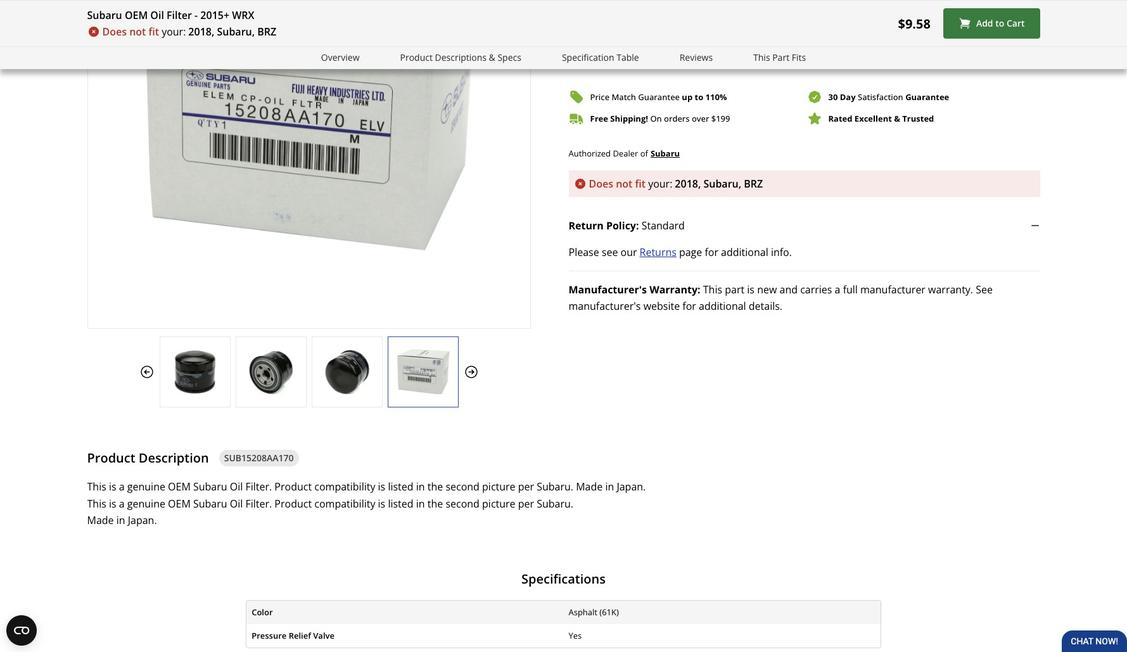 Task type: vqa. For each thing, say whether or not it's contained in the screenshot.
Subispeed logo
no



Task type: locate. For each thing, give the bounding box(es) containing it.
does down authorized
[[589, 177, 614, 191]]

pressure relief valve
[[252, 630, 335, 641]]

brz
[[257, 25, 276, 39], [744, 177, 763, 191]]

30 day satisfaction guarantee
[[829, 91, 950, 102]]

0 vertical spatial additional
[[721, 246, 769, 259]]

0 vertical spatial cart
[[1007, 17, 1025, 29]]

fit
[[149, 25, 159, 39], [635, 177, 646, 191]]

additional down part
[[699, 299, 746, 313]]

manufacturer
[[861, 283, 926, 297]]

0 horizontal spatial subaru,
[[217, 25, 255, 39]]

guarantee up trusted
[[906, 91, 950, 102]]

please
[[569, 246, 599, 259]]

2 second from the top
[[446, 497, 480, 511]]

not down authorized dealer of subaru
[[616, 177, 633, 191]]

1 vertical spatial filter.
[[246, 497, 272, 511]]

1 vertical spatial subaru,
[[704, 177, 742, 191]]

go to left image image
[[139, 364, 154, 379]]

1 vertical spatial fit
[[635, 177, 646, 191]]

2 filter. from the top
[[246, 497, 272, 511]]

price match guarantee up to 110%
[[590, 91, 727, 102]]

1 vertical spatial picture
[[482, 497, 516, 511]]

this inside "link"
[[754, 51, 770, 63]]

dealer
[[613, 148, 638, 159]]

2 vertical spatial oil
[[230, 497, 243, 511]]

1 vertical spatial listed
[[388, 497, 414, 511]]

manufacturer's warranty:
[[569, 283, 701, 297]]

this inside this part is new and carries a full manufacturer warranty. see manufacturer's website for additional details.
[[703, 283, 723, 297]]

2018, down subaru link
[[675, 177, 701, 191]]

1 vertical spatial your:
[[648, 177, 673, 191]]

0 horizontal spatial &
[[489, 51, 496, 63]]

1 horizontal spatial does not fit your: 2018, subaru, brz
[[589, 177, 763, 191]]

filter.
[[246, 480, 272, 494], [246, 497, 272, 511]]

1 vertical spatial brz
[[744, 177, 763, 191]]

1 vertical spatial add
[[789, 48, 806, 60]]

sub15208aa170
[[224, 452, 294, 464]]

1 picture from the top
[[482, 480, 516, 494]]

1 vertical spatial compatibility
[[315, 497, 375, 511]]

0 vertical spatial not
[[129, 25, 146, 39]]

1 genuine from the top
[[127, 480, 165, 494]]

open widget image
[[6, 615, 37, 646]]

not
[[129, 25, 146, 39], [616, 177, 633, 191]]

additional
[[721, 246, 769, 259], [699, 299, 746, 313]]

1 horizontal spatial guarantee
[[906, 91, 950, 102]]

1 vertical spatial a
[[119, 480, 125, 494]]

overview link
[[321, 51, 360, 65]]

0 vertical spatial genuine
[[127, 480, 165, 494]]

0 vertical spatial picture
[[482, 480, 516, 494]]

picture
[[482, 480, 516, 494], [482, 497, 516, 511]]

this for part
[[703, 283, 723, 297]]

1 horizontal spatial &
[[894, 113, 901, 124]]

1 horizontal spatial does
[[589, 177, 614, 191]]

1 vertical spatial second
[[446, 497, 480, 511]]

subaru
[[87, 8, 122, 22], [651, 148, 680, 159], [193, 480, 227, 494], [193, 497, 227, 511]]

0 vertical spatial the
[[428, 480, 443, 494]]

1 vertical spatial does not fit your: 2018, subaru, brz
[[589, 177, 763, 191]]

add to cart button
[[944, 8, 1040, 39], [569, 39, 1040, 69]]

per
[[518, 480, 534, 494], [518, 497, 534, 511]]

add to cart
[[977, 17, 1025, 29], [789, 48, 838, 60]]

0 vertical spatial brz
[[257, 25, 276, 39]]

1 vertical spatial subaru.
[[537, 497, 574, 511]]

30
[[829, 91, 838, 102]]

not down subaru oem oil filter - 2015+ wrx
[[129, 25, 146, 39]]

1 guarantee from the left
[[638, 91, 680, 102]]

1 vertical spatial to
[[808, 48, 817, 60]]

day
[[840, 91, 856, 102]]

cart
[[1007, 17, 1025, 29], [820, 48, 838, 60]]

oil
[[150, 8, 164, 22], [230, 480, 243, 494], [230, 497, 243, 511]]

2 vertical spatial to
[[695, 91, 704, 102]]

0 horizontal spatial your:
[[162, 25, 186, 39]]

1 vertical spatial made
[[87, 513, 114, 527]]

reviews
[[680, 51, 713, 63]]

1 horizontal spatial to
[[808, 48, 817, 60]]

second
[[446, 480, 480, 494], [446, 497, 480, 511]]

1 second from the top
[[446, 480, 480, 494]]

in
[[416, 480, 425, 494], [606, 480, 614, 494], [416, 497, 425, 511], [116, 513, 125, 527]]

1 vertical spatial add to cart
[[789, 48, 838, 60]]

2018, down -
[[188, 25, 214, 39]]

0 vertical spatial subaru.
[[537, 480, 574, 494]]

1 horizontal spatial cart
[[1007, 17, 1025, 29]]

0 horizontal spatial does
[[102, 25, 127, 39]]

carries
[[801, 283, 832, 297]]

does not fit your: 2018, subaru, brz down subaru link
[[589, 177, 763, 191]]

1 vertical spatial japan.
[[128, 513, 157, 527]]

0 horizontal spatial add
[[789, 48, 806, 60]]

0 horizontal spatial to
[[695, 91, 704, 102]]

this for part
[[754, 51, 770, 63]]

part
[[725, 283, 745, 297]]

1 vertical spatial &
[[894, 113, 901, 124]]

does
[[102, 25, 127, 39], [589, 177, 614, 191]]

0 horizontal spatial guarantee
[[638, 91, 680, 102]]

0 vertical spatial &
[[489, 51, 496, 63]]

0 horizontal spatial 2018,
[[188, 25, 214, 39]]

subaru inside authorized dealer of subaru
[[651, 148, 680, 159]]

oem
[[125, 8, 148, 22], [168, 480, 191, 494], [168, 497, 191, 511]]

None number field
[[569, 0, 640, 29]]

0 vertical spatial oil
[[150, 8, 164, 22]]

(61k)
[[600, 607, 619, 618]]

1 vertical spatial oil
[[230, 480, 243, 494]]

0 vertical spatial japan.
[[617, 480, 646, 494]]

0 horizontal spatial not
[[129, 25, 146, 39]]

0 horizontal spatial for
[[683, 299, 696, 313]]

this
[[754, 51, 770, 63], [703, 283, 723, 297], [87, 480, 106, 494], [87, 497, 106, 511]]

1 vertical spatial per
[[518, 497, 534, 511]]

0 horizontal spatial add to cart
[[789, 48, 838, 60]]

made
[[576, 480, 603, 494], [87, 513, 114, 527]]

overview
[[321, 51, 360, 63]]

0 horizontal spatial japan.
[[128, 513, 157, 527]]

110%
[[706, 91, 727, 102]]

0 vertical spatial per
[[518, 480, 534, 494]]

0 horizontal spatial brz
[[257, 25, 276, 39]]

returns link
[[640, 244, 677, 261]]

0 horizontal spatial made
[[87, 513, 114, 527]]

0 vertical spatial listed
[[388, 480, 414, 494]]

returns
[[640, 246, 677, 259]]

is
[[747, 283, 755, 297], [109, 480, 116, 494], [378, 480, 386, 494], [109, 497, 116, 511], [378, 497, 386, 511]]

0 vertical spatial compatibility
[[315, 480, 375, 494]]

asphalt
[[569, 607, 598, 618]]

fit down subaru oem oil filter - 2015+ wrx
[[149, 25, 159, 39]]

guarantee
[[638, 91, 680, 102], [906, 91, 950, 102]]

subaru,
[[217, 25, 255, 39], [704, 177, 742, 191]]

0 vertical spatial filter.
[[246, 480, 272, 494]]

0 vertical spatial made
[[576, 480, 603, 494]]

& left trusted
[[894, 113, 901, 124]]

1 vertical spatial 2018,
[[675, 177, 701, 191]]

relief
[[289, 630, 311, 641]]

subaru oem oil filter - 2015+ wrx
[[87, 8, 255, 22]]

2 per from the top
[[518, 497, 534, 511]]

0 vertical spatial add
[[977, 17, 994, 29]]

pressure
[[252, 630, 287, 641]]

& left specs
[[489, 51, 496, 63]]

1 vertical spatial genuine
[[127, 497, 165, 511]]

to
[[996, 17, 1005, 29], [808, 48, 817, 60], [695, 91, 704, 102]]

1 per from the top
[[518, 480, 534, 494]]

guarantee up free shipping! on orders over $199
[[638, 91, 680, 102]]

0 vertical spatial for
[[705, 246, 719, 259]]

a
[[835, 283, 841, 297], [119, 480, 125, 494], [119, 497, 125, 511]]

0 vertical spatial add to cart
[[977, 17, 1025, 29]]

this part is new and carries a full manufacturer warranty. see manufacturer's website for additional details.
[[569, 283, 993, 313]]

your: down subaru link
[[648, 177, 673, 191]]

subaru link
[[651, 147, 680, 161]]

additional inside this part is new and carries a full manufacturer warranty. see manufacturer's website for additional details.
[[699, 299, 746, 313]]

the
[[428, 480, 443, 494], [428, 497, 443, 511]]

free
[[590, 113, 608, 124]]

1 vertical spatial for
[[683, 299, 696, 313]]

0 vertical spatial second
[[446, 480, 480, 494]]

product
[[400, 51, 433, 63], [87, 449, 135, 466], [275, 480, 312, 494], [275, 497, 312, 511]]

for
[[705, 246, 719, 259], [683, 299, 696, 313]]

1 horizontal spatial fit
[[635, 177, 646, 191]]

japan.
[[617, 480, 646, 494], [128, 513, 157, 527]]

0 vertical spatial your:
[[162, 25, 186, 39]]

2 the from the top
[[428, 497, 443, 511]]

1 compatibility from the top
[[315, 480, 375, 494]]

1 vertical spatial not
[[616, 177, 633, 191]]

1 horizontal spatial add
[[977, 17, 994, 29]]

0 vertical spatial a
[[835, 283, 841, 297]]

0 vertical spatial subaru,
[[217, 25, 255, 39]]

your: down subaru oem oil filter - 2015+ wrx
[[162, 25, 186, 39]]

compatibility
[[315, 480, 375, 494], [315, 497, 375, 511]]

2015+
[[200, 8, 230, 22]]

excellent
[[855, 113, 892, 124]]

1 horizontal spatial not
[[616, 177, 633, 191]]

1 vertical spatial cart
[[820, 48, 838, 60]]

satisfaction
[[858, 91, 904, 102]]

a inside this part is new and carries a full manufacturer warranty. see manufacturer's website for additional details.
[[835, 283, 841, 297]]

1 horizontal spatial made
[[576, 480, 603, 494]]

over
[[692, 113, 709, 124]]

website
[[644, 299, 680, 313]]

trusted
[[903, 113, 934, 124]]

does not fit your: 2018, subaru, brz down -
[[102, 25, 276, 39]]

see
[[976, 283, 993, 297]]

0 vertical spatial does
[[102, 25, 127, 39]]

1 horizontal spatial brz
[[744, 177, 763, 191]]

1 horizontal spatial 2018,
[[675, 177, 701, 191]]

go to right image image
[[464, 364, 479, 379]]

listed
[[388, 480, 414, 494], [388, 497, 414, 511]]

price
[[590, 91, 610, 102]]

this for is
[[87, 480, 106, 494]]

1 vertical spatial additional
[[699, 299, 746, 313]]

1 sub15208aa170 oem subaru oil filter - 2015-2020 wrx, image from the left
[[160, 349, 230, 394]]

1 filter. from the top
[[246, 480, 272, 494]]

does down subaru oem oil filter - 2015+ wrx
[[102, 25, 127, 39]]

0 vertical spatial oem
[[125, 8, 148, 22]]

0 horizontal spatial does not fit your: 2018, subaru, brz
[[102, 25, 276, 39]]

fit down of at the right top
[[635, 177, 646, 191]]

2 horizontal spatial to
[[996, 17, 1005, 29]]

sub15208aa170 oem subaru oil filter - 2015-2020 wrx, image
[[160, 349, 230, 394], [236, 349, 306, 394], [312, 349, 382, 394], [388, 349, 458, 394]]

for down warranty:
[[683, 299, 696, 313]]

0 vertical spatial fit
[[149, 25, 159, 39]]

product description
[[87, 449, 209, 466]]

1 vertical spatial the
[[428, 497, 443, 511]]

for right page
[[705, 246, 719, 259]]

additional left info.
[[721, 246, 769, 259]]



Task type: describe. For each thing, give the bounding box(es) containing it.
rated excellent & trusted
[[829, 113, 934, 124]]

1 the from the top
[[428, 480, 443, 494]]

specification
[[562, 51, 615, 63]]

return
[[569, 219, 604, 233]]

0 vertical spatial does not fit your: 2018, subaru, brz
[[102, 25, 276, 39]]

2 guarantee from the left
[[906, 91, 950, 102]]

3 sub15208aa170 oem subaru oil filter - 2015-2020 wrx, image from the left
[[312, 349, 382, 394]]

of
[[641, 148, 648, 159]]

0 horizontal spatial cart
[[820, 48, 838, 60]]

color
[[252, 607, 273, 618]]

& for excellent
[[894, 113, 901, 124]]

descriptions
[[435, 51, 487, 63]]

manufacturer's
[[569, 283, 647, 297]]

this part fits link
[[754, 51, 806, 65]]

2 vertical spatial oem
[[168, 497, 191, 511]]

$199
[[712, 113, 730, 124]]

product descriptions & specs link
[[400, 51, 522, 65]]

2 genuine from the top
[[127, 497, 165, 511]]

1 listed from the top
[[388, 480, 414, 494]]

specifications
[[522, 571, 606, 588]]

this is a genuine oem subaru oil filter.  product compatibility is listed in the second picture per subaru.  made in japan. this is a genuine oem subaru oil filter.  product compatibility is listed in the second picture per subaru. made in japan.
[[87, 480, 646, 527]]

& for descriptions
[[489, 51, 496, 63]]

manufacturer's
[[569, 299, 641, 313]]

please see our returns page for additional info.
[[569, 246, 792, 259]]

this part fits
[[754, 51, 806, 63]]

1 horizontal spatial subaru,
[[704, 177, 742, 191]]

2 compatibility from the top
[[315, 497, 375, 511]]

full
[[843, 283, 858, 297]]

new
[[758, 283, 777, 297]]

description
[[139, 449, 209, 466]]

1 horizontal spatial your:
[[648, 177, 673, 191]]

part
[[773, 51, 790, 63]]

orders
[[664, 113, 690, 124]]

1 horizontal spatial add to cart
[[977, 17, 1025, 29]]

standard
[[642, 219, 685, 233]]

1 vertical spatial oem
[[168, 480, 191, 494]]

valve
[[313, 630, 335, 641]]

on
[[651, 113, 662, 124]]

warranty:
[[650, 283, 701, 297]]

details.
[[749, 299, 783, 313]]

-
[[195, 8, 198, 22]]

yes
[[569, 630, 582, 641]]

see
[[602, 246, 618, 259]]

authorized dealer of subaru
[[569, 148, 680, 159]]

warranty.
[[929, 283, 974, 297]]

2 picture from the top
[[482, 497, 516, 511]]

fits
[[792, 51, 806, 63]]

2 listed from the top
[[388, 497, 414, 511]]

return policy: standard
[[569, 219, 685, 233]]

1 vertical spatial does
[[589, 177, 614, 191]]

1 horizontal spatial for
[[705, 246, 719, 259]]

for inside this part is new and carries a full manufacturer warranty. see manufacturer's website for additional details.
[[683, 299, 696, 313]]

specification table link
[[562, 51, 639, 65]]

product descriptions & specs
[[400, 51, 522, 63]]

0 vertical spatial to
[[996, 17, 1005, 29]]

reviews link
[[680, 51, 713, 65]]

shipping!
[[611, 113, 648, 124]]

wrx
[[232, 8, 255, 22]]

$9.58
[[898, 15, 931, 32]]

asphalt (61k)
[[569, 607, 619, 618]]

policy:
[[607, 219, 639, 233]]

1 subaru. from the top
[[537, 480, 574, 494]]

authorized
[[569, 148, 611, 159]]

specification table
[[562, 51, 639, 63]]

our
[[621, 246, 637, 259]]

2 vertical spatial a
[[119, 497, 125, 511]]

0 horizontal spatial fit
[[149, 25, 159, 39]]

info.
[[771, 246, 792, 259]]

is inside this part is new and carries a full manufacturer warranty. see manufacturer's website for additional details.
[[747, 283, 755, 297]]

1 horizontal spatial japan.
[[617, 480, 646, 494]]

match
[[612, 91, 636, 102]]

table
[[617, 51, 639, 63]]

2 sub15208aa170 oem subaru oil filter - 2015-2020 wrx, image from the left
[[236, 349, 306, 394]]

2 subaru. from the top
[[537, 497, 574, 511]]

free shipping! on orders over $199
[[590, 113, 730, 124]]

page
[[679, 246, 702, 259]]

filter
[[167, 8, 192, 22]]

and
[[780, 283, 798, 297]]

specs
[[498, 51, 522, 63]]

0 vertical spatial 2018,
[[188, 25, 214, 39]]

up
[[682, 91, 693, 102]]

4 sub15208aa170 oem subaru oil filter - 2015-2020 wrx, image from the left
[[388, 349, 458, 394]]

rated
[[829, 113, 853, 124]]



